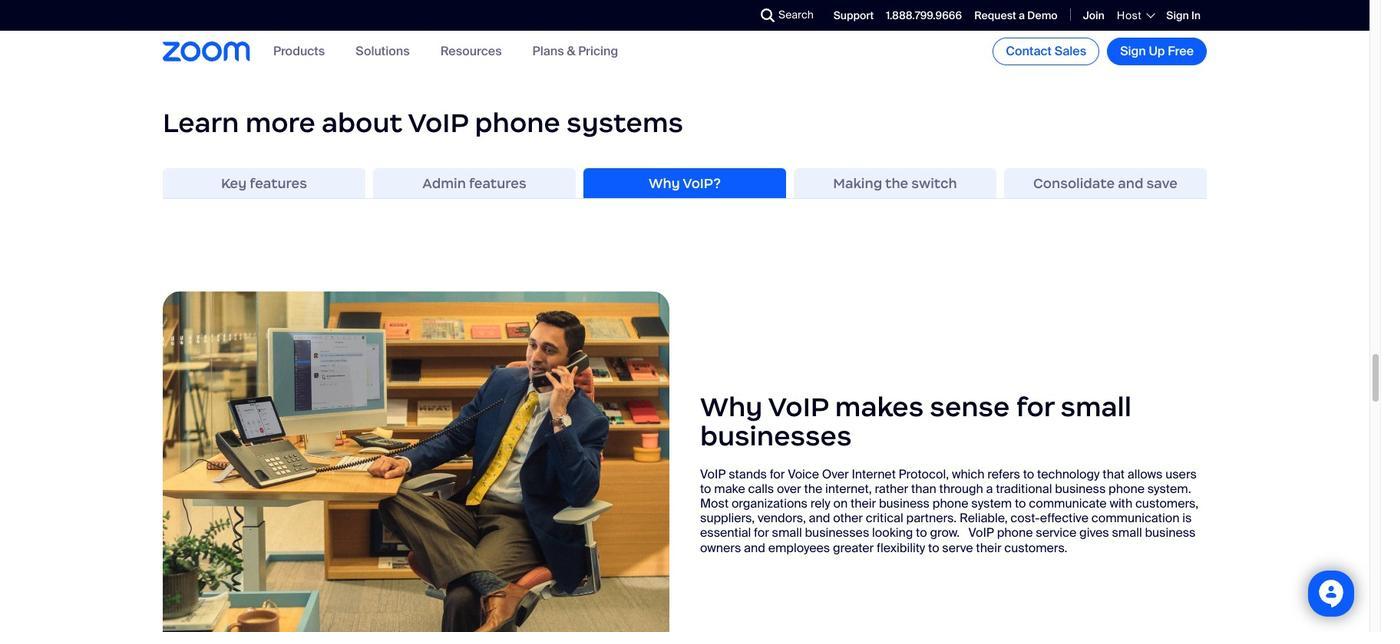 Task type: locate. For each thing, give the bounding box(es) containing it.
request a demo link
[[975, 8, 1058, 22]]

for
[[1017, 390, 1055, 424], [770, 466, 785, 482], [754, 525, 770, 541]]

join
[[1084, 8, 1105, 22]]

plans & pricing
[[533, 43, 619, 59]]

businesses
[[701, 420, 852, 453], [805, 525, 870, 541]]

1 horizontal spatial sign
[[1167, 8, 1190, 22]]

why inside button
[[649, 175, 680, 192]]

why inside the why voip makes sense for small businesses
[[701, 390, 763, 424]]

resources button
[[441, 43, 502, 59]]

solutions button
[[356, 43, 410, 59]]

business up looking
[[879, 495, 930, 512]]

1 horizontal spatial and
[[809, 510, 831, 526]]

2 features from the left
[[469, 175, 527, 192]]

0 horizontal spatial features
[[250, 175, 307, 192]]

2 horizontal spatial for
[[1017, 390, 1055, 424]]

features right admin
[[469, 175, 527, 192]]

effective
[[1041, 510, 1089, 526]]

search image
[[761, 8, 775, 22], [761, 8, 775, 22]]

consolidate and save button
[[1005, 168, 1208, 199]]

the left switch
[[886, 175, 909, 192]]

1 vertical spatial voip
[[769, 390, 829, 424]]

sign left in
[[1167, 8, 1190, 22]]

why voip? button
[[584, 168, 787, 199]]

1.888.799.9666 link
[[887, 8, 963, 22]]

2 vertical spatial voip
[[701, 466, 726, 482]]

to left serve
[[929, 540, 940, 556]]

1 vertical spatial why
[[701, 390, 763, 424]]

businesses inside voip stands for voice over internet protocol, which refers to technology that allows users to make calls over the internet, rather than through a traditional business phone system. most organizations rely on their business phone system to communicate with customers, suppliers, vendors, and other critical partners. reliable, cost-effective communication is essential for small businesses looking to grow.   voip phone service gives small business owners and employees greater flexibility to serve their customers.
[[805, 525, 870, 541]]

to left grow.
[[916, 525, 928, 541]]

voice
[[788, 466, 820, 482]]

0 vertical spatial their
[[851, 495, 877, 512]]

phone up grow.
[[933, 495, 969, 512]]

why left voip?
[[649, 175, 680, 192]]

features for key features
[[250, 175, 307, 192]]

for left "voice"
[[770, 466, 785, 482]]

in
[[1192, 8, 1201, 22]]

to
[[1024, 466, 1035, 482], [701, 481, 712, 497], [1015, 495, 1027, 512], [916, 525, 928, 541], [929, 540, 940, 556]]

stands
[[729, 466, 767, 482]]

sign left the up
[[1121, 43, 1147, 59]]

tabs tab list
[[163, 168, 1208, 199]]

zoom logo image
[[163, 42, 250, 61]]

a right which
[[987, 481, 994, 497]]

serve
[[943, 540, 974, 556]]

support link
[[834, 8, 874, 22]]

phone
[[475, 106, 561, 140], [1109, 481, 1145, 497], [933, 495, 969, 512], [998, 525, 1034, 541]]

system
[[972, 495, 1013, 512]]

2 horizontal spatial and
[[1119, 175, 1144, 192]]

the
[[886, 175, 909, 192], [805, 481, 823, 497]]

businesses down on
[[805, 525, 870, 541]]

voip inside voip stands for voice over internet protocol, which refers to technology that allows users to make calls over the internet, rather than through a traditional business phone system. most organizations rely on their business phone system to communicate with customers, suppliers, vendors, and other critical partners. reliable, cost-effective communication is essential for small businesses looking to grow.   voip phone service gives small business owners and employees greater flexibility to serve their customers.
[[701, 466, 726, 482]]

1 features from the left
[[250, 175, 307, 192]]

0 horizontal spatial sign
[[1121, 43, 1147, 59]]

business down the customers,
[[1146, 525, 1196, 541]]

looking
[[873, 525, 914, 541]]

refers
[[988, 466, 1021, 482]]

1 vertical spatial the
[[805, 481, 823, 497]]

their down the 'reliable,'
[[977, 540, 1002, 556]]

why for why voip makes sense for small businesses
[[701, 390, 763, 424]]

key features
[[221, 175, 307, 192]]

0 horizontal spatial their
[[851, 495, 877, 512]]

admin features
[[423, 175, 527, 192]]

1 horizontal spatial voip
[[701, 466, 726, 482]]

vendors,
[[758, 510, 806, 526]]

their
[[851, 495, 877, 512], [977, 540, 1002, 556]]

features
[[250, 175, 307, 192], [469, 175, 527, 192]]

why up stands
[[701, 390, 763, 424]]

for inside the why voip makes sense for small businesses
[[1017, 390, 1055, 424]]

None search field
[[705, 3, 765, 28]]

and right owners
[[744, 540, 766, 556]]

1 vertical spatial a
[[987, 481, 994, 497]]

1 vertical spatial for
[[770, 466, 785, 482]]

allows
[[1128, 466, 1163, 482]]

organizations
[[732, 495, 808, 512]]

0 vertical spatial a
[[1019, 8, 1026, 22]]

1 horizontal spatial why
[[701, 390, 763, 424]]

which
[[952, 466, 985, 482]]

2 vertical spatial and
[[744, 540, 766, 556]]

0 vertical spatial for
[[1017, 390, 1055, 424]]

1.888.799.9666
[[887, 8, 963, 22]]

voip up admin
[[408, 106, 469, 140]]

admin features button
[[373, 168, 576, 199]]

1 horizontal spatial features
[[469, 175, 527, 192]]

businesses up "voice"
[[701, 420, 852, 453]]

small
[[1061, 390, 1132, 424], [772, 525, 803, 541], [1113, 525, 1143, 541]]

2 horizontal spatial business
[[1146, 525, 1196, 541]]

products
[[273, 43, 325, 59]]

essential
[[701, 525, 751, 541]]

0 horizontal spatial why
[[649, 175, 680, 192]]

to left 'make'
[[701, 481, 712, 497]]

their right on
[[851, 495, 877, 512]]

why voip makes sense for small businesses image
[[163, 291, 670, 632]]

consolidate
[[1034, 175, 1115, 192]]

search
[[779, 8, 814, 22]]

0 vertical spatial voip
[[408, 106, 469, 140]]

a left demo
[[1019, 8, 1026, 22]]

voip up "voice"
[[769, 390, 829, 424]]

voip
[[408, 106, 469, 140], [769, 390, 829, 424], [701, 466, 726, 482]]

why
[[649, 175, 680, 192], [701, 390, 763, 424]]

consolidate and save
[[1034, 175, 1178, 192]]

small down with
[[1113, 525, 1143, 541]]

to right refers
[[1024, 466, 1035, 482]]

0 vertical spatial sign
[[1167, 8, 1190, 22]]

0 vertical spatial and
[[1119, 175, 1144, 192]]

2 horizontal spatial voip
[[769, 390, 829, 424]]

1 horizontal spatial for
[[770, 466, 785, 482]]

why for why voip?
[[649, 175, 680, 192]]

1 horizontal spatial the
[[886, 175, 909, 192]]

for down organizations
[[754, 525, 770, 541]]

for right sense
[[1017, 390, 1055, 424]]

customers.
[[1005, 540, 1068, 556]]

and
[[1119, 175, 1144, 192], [809, 510, 831, 526], [744, 540, 766, 556]]

service
[[1036, 525, 1077, 541]]

small up that
[[1061, 390, 1132, 424]]

0 horizontal spatial a
[[987, 481, 994, 497]]

0 vertical spatial the
[[886, 175, 909, 192]]

and left on
[[809, 510, 831, 526]]

and inside button
[[1119, 175, 1144, 192]]

1 vertical spatial businesses
[[805, 525, 870, 541]]

business up effective
[[1056, 481, 1106, 497]]

features right key
[[250, 175, 307, 192]]

contact sales link
[[993, 38, 1100, 65]]

voip up most
[[701, 466, 726, 482]]

switch
[[912, 175, 958, 192]]

a
[[1019, 8, 1026, 22], [987, 481, 994, 497]]

voip stands for voice over internet protocol, which refers to technology that allows users to make calls over the internet, rather than through a traditional business phone system. most organizations rely on their business phone system to communicate with customers, suppliers, vendors, and other critical partners. reliable, cost-effective communication is essential for small businesses looking to grow.   voip phone service gives small business owners and employees greater flexibility to serve their customers.
[[701, 466, 1201, 556]]

1 vertical spatial sign
[[1121, 43, 1147, 59]]

and left save
[[1119, 175, 1144, 192]]

contact
[[1006, 43, 1052, 59]]

the right over
[[805, 481, 823, 497]]

gives
[[1080, 525, 1110, 541]]

internet,
[[826, 481, 872, 497]]

0 vertical spatial why
[[649, 175, 680, 192]]

0 horizontal spatial the
[[805, 481, 823, 497]]

0 horizontal spatial for
[[754, 525, 770, 541]]

grow.
[[931, 525, 960, 541]]

business
[[1056, 481, 1106, 497], [879, 495, 930, 512], [1146, 525, 1196, 541]]

host
[[1118, 8, 1142, 22]]

1 horizontal spatial their
[[977, 540, 1002, 556]]

0 vertical spatial businesses
[[701, 420, 852, 453]]

1 horizontal spatial a
[[1019, 8, 1026, 22]]



Task type: describe. For each thing, give the bounding box(es) containing it.
phone up admin features
[[475, 106, 561, 140]]

plans & pricing link
[[533, 43, 619, 59]]

making the switch button
[[794, 168, 997, 199]]

communication
[[1092, 510, 1180, 526]]

1 horizontal spatial business
[[1056, 481, 1106, 497]]

cost-
[[1011, 510, 1041, 526]]

reliable,
[[960, 510, 1008, 526]]

demo
[[1028, 8, 1058, 22]]

features for admin features
[[469, 175, 527, 192]]

support
[[834, 8, 874, 22]]

technology
[[1038, 466, 1100, 482]]

employees
[[769, 540, 831, 556]]

calls
[[749, 481, 774, 497]]

most
[[701, 495, 729, 512]]

communicate
[[1030, 495, 1107, 512]]

sign in link
[[1167, 8, 1201, 22]]

over
[[823, 466, 849, 482]]

small inside the why voip makes sense for small businesses
[[1061, 390, 1132, 424]]

makes
[[836, 390, 924, 424]]

admin
[[423, 175, 466, 192]]

on
[[834, 495, 848, 512]]

users
[[1166, 466, 1197, 482]]

1 vertical spatial and
[[809, 510, 831, 526]]

internet
[[852, 466, 896, 482]]

sign up free
[[1121, 43, 1194, 59]]

partners.
[[907, 510, 957, 526]]

voip?
[[683, 175, 721, 192]]

phone up communication
[[1109, 481, 1145, 497]]

request
[[975, 8, 1017, 22]]

solutions
[[356, 43, 410, 59]]

0 horizontal spatial and
[[744, 540, 766, 556]]

join link
[[1084, 8, 1105, 22]]

contact sales
[[1006, 43, 1087, 59]]

other
[[834, 510, 863, 526]]

sign for sign in
[[1167, 8, 1190, 22]]

1 vertical spatial their
[[977, 540, 1002, 556]]

systems
[[567, 106, 684, 140]]

2 vertical spatial for
[[754, 525, 770, 541]]

the inside voip stands for voice over internet protocol, which refers to technology that allows users to make calls over the internet, rather than through a traditional business phone system. most organizations rely on their business phone system to communicate with customers, suppliers, vendors, and other critical partners. reliable, cost-effective communication is essential for small businesses looking to grow.   voip phone service gives small business owners and employees greater flexibility to serve their customers.
[[805, 481, 823, 497]]

that
[[1103, 466, 1125, 482]]

protocol,
[[899, 466, 950, 482]]

save
[[1147, 175, 1178, 192]]

traditional
[[996, 481, 1053, 497]]

rather
[[875, 481, 909, 497]]

key features button
[[163, 168, 366, 199]]

critical
[[866, 510, 904, 526]]

owners
[[701, 540, 741, 556]]

phone down "system"
[[998, 525, 1034, 541]]

up
[[1149, 43, 1166, 59]]

plans
[[533, 43, 564, 59]]

about
[[322, 106, 403, 140]]

greater
[[833, 540, 874, 556]]

learn more about voip phone systems
[[163, 106, 684, 140]]

0 horizontal spatial business
[[879, 495, 930, 512]]

to right "system"
[[1015, 495, 1027, 512]]

products button
[[273, 43, 325, 59]]

free
[[1169, 43, 1194, 59]]

key
[[221, 175, 247, 192]]

a inside voip stands for voice over internet protocol, which refers to technology that allows users to make calls over the internet, rather than through a traditional business phone system. most organizations rely on their business phone system to communicate with customers, suppliers, vendors, and other critical partners. reliable, cost-effective communication is essential for small businesses looking to grow.   voip phone service gives small business owners and employees greater flexibility to serve their customers.
[[987, 481, 994, 497]]

with
[[1110, 495, 1133, 512]]

pricing
[[579, 43, 619, 59]]

resources
[[441, 43, 502, 59]]

over
[[777, 481, 802, 497]]

the inside making the switch button
[[886, 175, 909, 192]]

is
[[1183, 510, 1192, 526]]

businesses inside the why voip makes sense for small businesses
[[701, 420, 852, 453]]

through
[[940, 481, 984, 497]]

making the switch
[[834, 175, 958, 192]]

making
[[834, 175, 883, 192]]

sense
[[930, 390, 1010, 424]]

rely
[[811, 495, 831, 512]]

sales
[[1055, 43, 1087, 59]]

0 horizontal spatial voip
[[408, 106, 469, 140]]

sign in
[[1167, 8, 1201, 22]]

suppliers,
[[701, 510, 755, 526]]

small down organizations
[[772, 525, 803, 541]]

&
[[567, 43, 576, 59]]

make
[[715, 481, 746, 497]]

why voip makes sense for small businesses
[[701, 390, 1132, 453]]

flexibility
[[877, 540, 926, 556]]

host button
[[1118, 8, 1155, 22]]

sign up free link
[[1108, 38, 1208, 65]]

sign for sign up free
[[1121, 43, 1147, 59]]

more
[[246, 106, 316, 140]]

request a demo
[[975, 8, 1058, 22]]

system.
[[1148, 481, 1192, 497]]

than
[[912, 481, 937, 497]]

voip inside the why voip makes sense for small businesses
[[769, 390, 829, 424]]



Task type: vqa. For each thing, say whether or not it's contained in the screenshot.
'and' inside the consolidate and save button
yes



